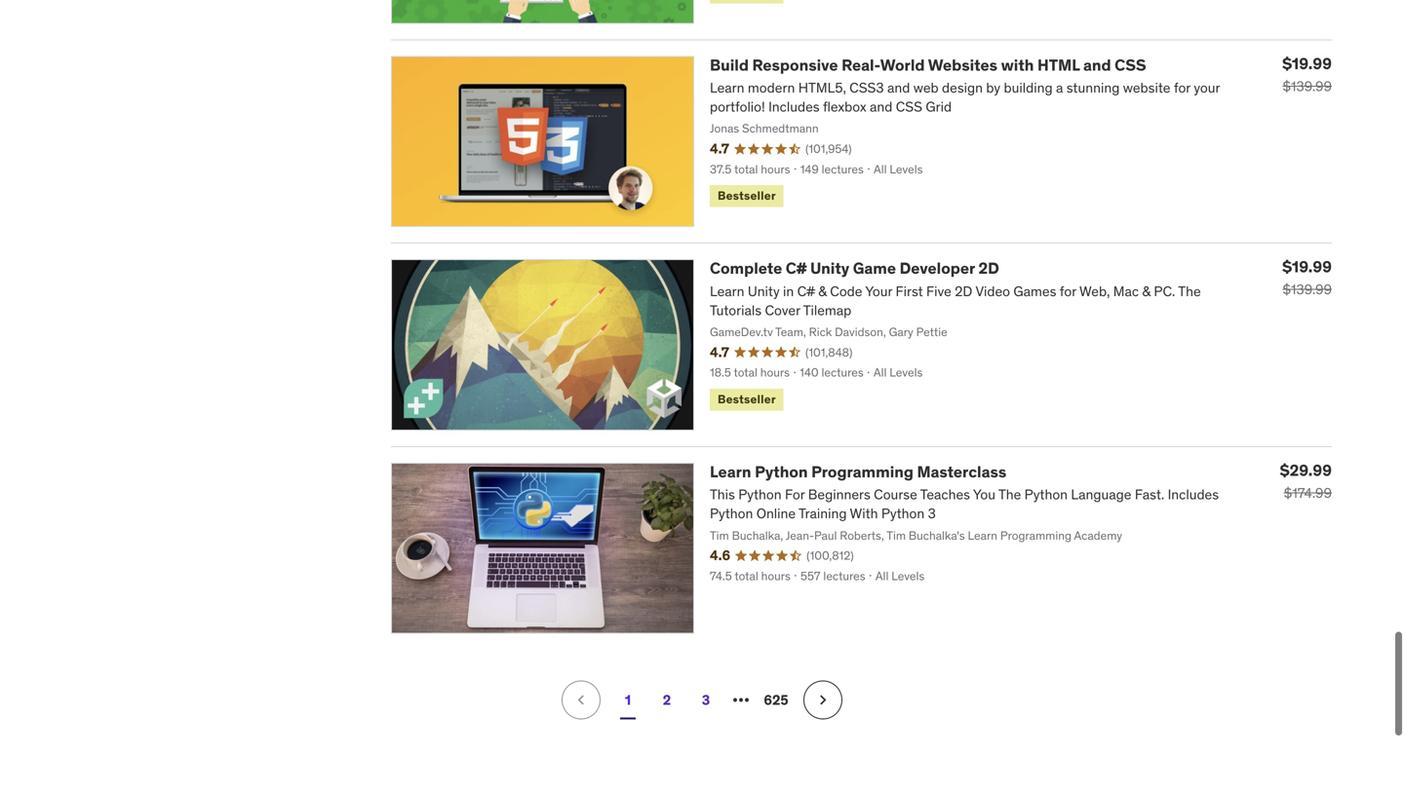 Task type: locate. For each thing, give the bounding box(es) containing it.
$139.99
[[1283, 77, 1332, 95], [1283, 281, 1332, 298]]

2 $139.99 from the top
[[1283, 281, 1332, 298]]

build
[[710, 55, 749, 75]]

c#
[[786, 258, 807, 278]]

1 $139.99 from the top
[[1283, 77, 1332, 95]]

complete
[[710, 258, 782, 278]]

1 $19.99 $139.99 from the top
[[1282, 53, 1332, 95]]

$19.99 $139.99
[[1282, 53, 1332, 95], [1282, 257, 1332, 298]]

1 vertical spatial $19.99 $139.99
[[1282, 257, 1332, 298]]

1 link
[[608, 681, 647, 720]]

0 vertical spatial $19.99
[[1282, 53, 1332, 73]]

responsive
[[752, 55, 838, 75]]

next page image
[[813, 691, 833, 711]]

with
[[1001, 55, 1034, 75]]

$29.99 $174.99
[[1280, 461, 1332, 502]]

2 $19.99 $139.99 from the top
[[1282, 257, 1332, 298]]

0 vertical spatial $19.99 $139.99
[[1282, 53, 1332, 95]]

programming
[[811, 462, 914, 482]]

$19.99
[[1282, 53, 1332, 73], [1282, 257, 1332, 277]]

$174.99
[[1284, 485, 1332, 502]]

2
[[663, 692, 671, 709]]

$139.99 for build responsive real-world websites with html and css
[[1283, 77, 1332, 95]]

real-
[[842, 55, 880, 75]]

world
[[880, 55, 925, 75]]

1
[[625, 692, 631, 709]]

3 link
[[686, 681, 725, 720]]

complete c# unity game developer 2d link
[[710, 258, 999, 278]]

$29.99
[[1280, 461, 1332, 481]]

masterclass
[[917, 462, 1006, 482]]

2 $19.99 from the top
[[1282, 257, 1332, 277]]

0 vertical spatial $139.99
[[1283, 77, 1332, 95]]

1 vertical spatial $139.99
[[1283, 281, 1332, 298]]

previous page image
[[571, 691, 591, 711]]

1 $19.99 from the top
[[1282, 53, 1332, 73]]

1 vertical spatial $19.99
[[1282, 257, 1332, 277]]

unity
[[810, 258, 849, 278]]

complete c# unity game developer 2d
[[710, 258, 999, 278]]

game
[[853, 258, 896, 278]]

$19.99 for build responsive real-world websites with html and css
[[1282, 53, 1332, 73]]

learn python programming masterclass
[[710, 462, 1006, 482]]



Task type: describe. For each thing, give the bounding box(es) containing it.
websites
[[928, 55, 998, 75]]

developer
[[900, 258, 975, 278]]

learn python programming masterclass link
[[710, 462, 1006, 482]]

ellipsis image
[[729, 689, 753, 712]]

build responsive real-world websites with html and css link
[[710, 55, 1146, 75]]

python
[[755, 462, 808, 482]]

$19.99 $139.99 for build responsive real-world websites with html and css
[[1282, 53, 1332, 95]]

$19.99 for complete c# unity game developer 2d
[[1282, 257, 1332, 277]]

2 link
[[647, 681, 686, 720]]

css
[[1115, 55, 1146, 75]]

html
[[1037, 55, 1080, 75]]

build responsive real-world websites with html and css
[[710, 55, 1146, 75]]

3
[[702, 692, 710, 709]]

$19.99 $139.99 for complete c# unity game developer 2d
[[1282, 257, 1332, 298]]

$139.99 for complete c# unity game developer 2d
[[1283, 281, 1332, 298]]

2d
[[978, 258, 999, 278]]

625
[[764, 692, 788, 709]]

learn
[[710, 462, 751, 482]]

and
[[1083, 55, 1111, 75]]



Task type: vqa. For each thing, say whether or not it's contained in the screenshot.


